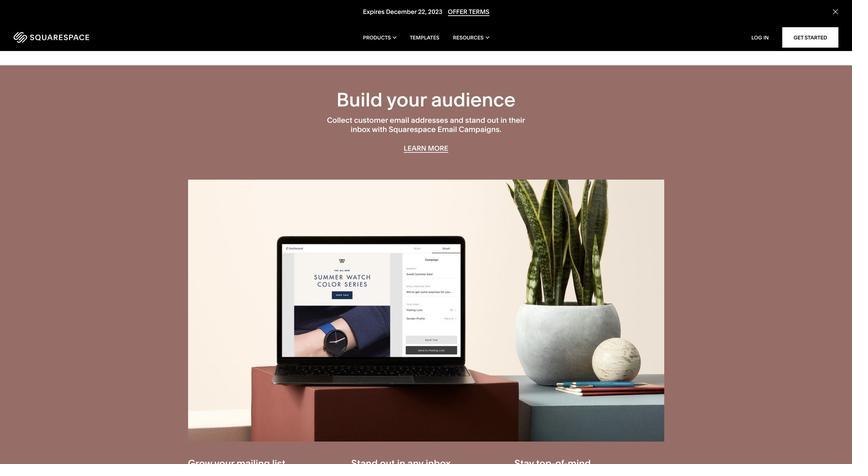 Task type: describe. For each thing, give the bounding box(es) containing it.
products
[[363, 34, 391, 41]]

their inside gift cards gift cards are an easy way for customers to share your class or session with their family and friends.
[[470, 31, 484, 38]]

0 vertical spatial cards
[[452, 10, 477, 21]]

customers
[[519, 23, 550, 31]]

easy
[[482, 23, 496, 31]]

december
[[386, 8, 417, 16]]

1 vertical spatial cards
[[445, 23, 461, 31]]

build
[[337, 88, 383, 111]]

and inside gift cards gift cards are an easy way for customers to share your class or session with their family and friends.
[[504, 31, 515, 38]]

learn more
[[404, 144, 449, 153]]

customer inside collect customer email addresses and stand out in their inbox with squarespace email campaigns.
[[354, 116, 388, 125]]

family
[[485, 31, 503, 38]]

memberships,
[[269, 31, 311, 38]]

setting
[[398, 23, 418, 31]]

build
[[324, 23, 339, 31]]

stand
[[465, 116, 486, 125]]

group
[[341, 31, 358, 38]]

packages,
[[238, 31, 268, 38]]

email
[[390, 116, 409, 125]]

addresses
[[411, 116, 448, 125]]

ipad on table displaying a website image
[[188, 180, 665, 442]]

for
[[510, 23, 518, 31]]

recurring
[[258, 23, 285, 31]]

expires december 22, 2023
[[363, 8, 442, 16]]

log
[[752, 34, 763, 41]]

1 gift from the top
[[433, 10, 450, 21]]

email
[[438, 125, 457, 134]]

an
[[474, 23, 481, 31]]

collect
[[327, 116, 353, 125]]

more
[[428, 144, 449, 153]]

started
[[805, 34, 828, 41]]

offer terms
[[448, 8, 490, 16]]

or
[[607, 23, 613, 31]]

terms
[[469, 8, 490, 16]]

are
[[463, 23, 472, 31]]

squarespace logo link
[[14, 32, 179, 43]]

with inside gift cards gift cards are an easy way for customers to share your class or session with their family and friends.
[[457, 31, 469, 38]]

squarespace
[[389, 125, 436, 134]]

even
[[325, 31, 339, 38]]

generate
[[229, 23, 256, 31]]

your inside gift cards gift cards are an easy way for customers to share your class or session with their family and friends.
[[577, 23, 590, 31]]

customer inside generate recurring revenue and build customer loyalty by setting up packages, memberships, and even group classes.
[[340, 23, 368, 31]]

log             in
[[752, 34, 769, 41]]

share
[[559, 23, 576, 31]]



Task type: locate. For each thing, give the bounding box(es) containing it.
0 horizontal spatial your
[[387, 88, 427, 111]]

and right family
[[504, 31, 515, 38]]

2 gift from the top
[[433, 23, 444, 31]]

log             in link
[[752, 34, 769, 41]]

1 vertical spatial with
[[372, 125, 387, 134]]

learn more link
[[404, 144, 449, 153]]

resources
[[453, 34, 484, 41]]

and inside collect customer email addresses and stand out in their inbox with squarespace email campaigns.
[[450, 116, 464, 125]]

customer right build
[[340, 23, 368, 31]]

with left an
[[457, 31, 469, 38]]

customer
[[340, 23, 368, 31], [354, 116, 388, 125]]

offer terms link
[[448, 8, 490, 16]]

cards up are
[[452, 10, 477, 21]]

and
[[311, 23, 322, 31], [313, 31, 324, 38], [504, 31, 515, 38], [450, 116, 464, 125]]

gift down 2023
[[433, 23, 444, 31]]

cards
[[452, 10, 477, 21], [445, 23, 461, 31]]

their
[[470, 31, 484, 38], [509, 116, 525, 125]]

1 horizontal spatial their
[[509, 116, 525, 125]]

1 vertical spatial customer
[[354, 116, 388, 125]]

out
[[487, 116, 499, 125]]

campaigns.
[[459, 125, 502, 134]]

up
[[229, 31, 236, 38]]

templates link
[[410, 24, 440, 51]]

get
[[794, 34, 804, 41]]

and left stand
[[450, 116, 464, 125]]

build your audience
[[337, 88, 516, 111]]

0 vertical spatial your
[[577, 23, 590, 31]]

friends.
[[516, 31, 538, 38]]

gift cards gift cards are an easy way for customers to share your class or session with their family and friends.
[[433, 10, 613, 38]]

with right inbox
[[372, 125, 387, 134]]

their inside collect customer email addresses and stand out in their inbox with squarespace email campaigns.
[[509, 116, 525, 125]]

your
[[577, 23, 590, 31], [387, 88, 427, 111]]

by
[[390, 23, 397, 31]]

in
[[501, 116, 507, 125]]

get started link
[[783, 27, 839, 48]]

to
[[552, 23, 558, 31]]

resources button
[[453, 24, 489, 51]]

offer
[[448, 8, 468, 16]]

in
[[764, 34, 769, 41]]

get started
[[794, 34, 828, 41]]

your left class on the top of page
[[577, 23, 590, 31]]

1 vertical spatial their
[[509, 116, 525, 125]]

1 horizontal spatial your
[[577, 23, 590, 31]]

0 vertical spatial with
[[457, 31, 469, 38]]

1 vertical spatial gift
[[433, 23, 444, 31]]

0 vertical spatial gift
[[433, 10, 450, 21]]

gift up session in the top of the page
[[433, 10, 450, 21]]

0 vertical spatial their
[[470, 31, 484, 38]]

inbox
[[351, 125, 371, 134]]

collect customer email addresses and stand out in their inbox with squarespace email campaigns.
[[327, 116, 525, 134]]

way
[[497, 23, 509, 31]]

1 horizontal spatial with
[[457, 31, 469, 38]]

expires
[[363, 8, 385, 16]]

session
[[433, 31, 455, 38]]

22,
[[418, 8, 427, 16]]

0 horizontal spatial with
[[372, 125, 387, 134]]

audience
[[431, 88, 516, 111]]

and left build
[[311, 23, 322, 31]]

your up email
[[387, 88, 427, 111]]

learn
[[404, 144, 427, 153]]

with inside collect customer email addresses and stand out in their inbox with squarespace email campaigns.
[[372, 125, 387, 134]]

cards left are
[[445, 23, 461, 31]]

customer down build
[[354, 116, 388, 125]]

gift
[[433, 10, 450, 21], [433, 23, 444, 31]]

generate recurring revenue and build customer loyalty by setting up packages, memberships, and even group classes.
[[229, 23, 418, 38]]

1 vertical spatial your
[[387, 88, 427, 111]]

and left "even"
[[313, 31, 324, 38]]

products button
[[363, 24, 397, 51]]

0 horizontal spatial their
[[470, 31, 484, 38]]

class
[[591, 23, 606, 31]]

2023
[[428, 8, 442, 16]]

squarespace logo image
[[14, 32, 89, 43]]

classes.
[[360, 31, 383, 38]]

templates
[[410, 34, 440, 41]]

revenue
[[286, 23, 310, 31]]

0 vertical spatial customer
[[340, 23, 368, 31]]

loyalty
[[369, 23, 388, 31]]

with
[[457, 31, 469, 38], [372, 125, 387, 134]]



Task type: vqa. For each thing, say whether or not it's contained in the screenshot.
Emails
no



